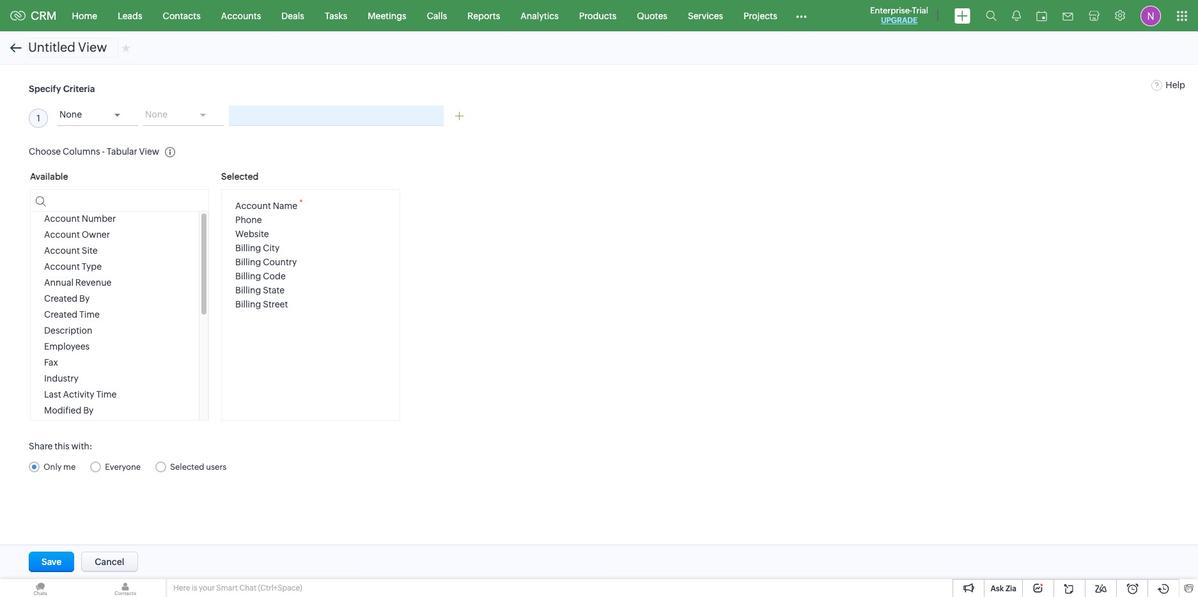 Task type: locate. For each thing, give the bounding box(es) containing it.
reports link
[[457, 0, 510, 31]]

0 vertical spatial time
[[79, 310, 100, 320]]

services link
[[678, 0, 734, 31]]

1 horizontal spatial selected
[[221, 171, 259, 182]]

billing
[[235, 243, 261, 253], [235, 257, 261, 267], [235, 271, 261, 281], [235, 285, 261, 295], [235, 299, 261, 309]]

none field up view
[[143, 106, 224, 126]]

owner
[[82, 230, 110, 240]]

name
[[273, 201, 297, 211]]

by down revenue
[[79, 294, 90, 304]]

search element
[[978, 0, 1005, 31]]

selected for selected
[[221, 171, 259, 182]]

0 vertical spatial created
[[44, 294, 77, 304]]

calendar image
[[1037, 11, 1047, 21]]

1 vertical spatial created
[[44, 310, 77, 320]]

account inside the account name *
[[235, 201, 271, 211]]

phone website billing city billing country billing code billing state billing street
[[235, 215, 297, 309]]

created up description
[[44, 310, 77, 320]]

meetings link
[[358, 0, 417, 31]]

upgrade
[[881, 16, 918, 25]]

deals link
[[271, 0, 315, 31]]

selected
[[221, 171, 259, 182], [170, 463, 204, 472]]

1 horizontal spatial none
[[145, 109, 168, 120]]

share
[[29, 441, 53, 451]]

choose columns - tabular view
[[29, 146, 159, 156]]

None field
[[58, 106, 138, 126], [143, 106, 224, 126]]

selected for selected users
[[170, 463, 204, 472]]

mails element
[[1055, 1, 1081, 30]]

account up annual
[[44, 262, 80, 272]]

deals
[[282, 11, 304, 21]]

0 horizontal spatial none field
[[58, 106, 138, 126]]

time up description
[[79, 310, 100, 320]]

tasks
[[325, 11, 347, 21]]

2 none from the left
[[145, 109, 168, 120]]

created
[[44, 294, 77, 304], [44, 310, 77, 320]]

signals image
[[1012, 10, 1021, 21]]

None submit
[[29, 552, 74, 572]]

2 billing from the top
[[235, 257, 261, 267]]

view
[[139, 146, 159, 156]]

time right activity
[[96, 389, 117, 400]]

by down activity
[[83, 405, 94, 416]]

criteria
[[63, 84, 95, 94]]

selected left users
[[170, 463, 204, 472]]

products link
[[569, 0, 627, 31]]

accounts link
[[211, 0, 271, 31]]

projects link
[[734, 0, 788, 31]]

0 vertical spatial selected
[[221, 171, 259, 182]]

industry
[[44, 373, 78, 384]]

selected up the account name *
[[221, 171, 259, 182]]

created down annual
[[44, 294, 77, 304]]

only me
[[43, 463, 76, 472]]

0 horizontal spatial none
[[59, 109, 82, 120]]

create menu element
[[947, 0, 978, 31]]

2 none field from the left
[[143, 106, 224, 126]]

account
[[235, 201, 271, 211], [44, 214, 80, 224], [44, 230, 80, 240], [44, 246, 80, 256], [44, 262, 80, 272]]

None button
[[81, 552, 138, 572]]

description
[[44, 325, 92, 336]]

-
[[102, 146, 105, 156]]

help link
[[1152, 80, 1186, 90]]

0 horizontal spatial selected
[[170, 463, 204, 472]]

4 billing from the top
[[235, 285, 261, 295]]

*
[[299, 198, 303, 207]]

(ctrl+space)
[[258, 584, 302, 593]]

crm
[[31, 9, 57, 22]]

none for first none field from the right
[[145, 109, 168, 120]]

home link
[[62, 0, 108, 31]]

accounts
[[221, 11, 261, 21]]

country
[[263, 257, 297, 267]]

account left number
[[44, 214, 80, 224]]

trial
[[912, 6, 929, 15]]

none
[[59, 109, 82, 120], [145, 109, 168, 120]]

number
[[82, 214, 116, 224]]

website
[[235, 229, 269, 239]]

enterprise-trial upgrade
[[870, 6, 929, 25]]

leads
[[118, 11, 142, 21]]

analytics link
[[510, 0, 569, 31]]

available
[[30, 171, 68, 182]]

fax
[[44, 357, 58, 368]]

contacts link
[[153, 0, 211, 31]]

meetings
[[368, 11, 407, 21]]

None text field
[[27, 38, 118, 58], [229, 106, 444, 126], [31, 190, 208, 212], [27, 38, 118, 58], [229, 106, 444, 126], [31, 190, 208, 212]]

1 billing from the top
[[235, 243, 261, 253]]

1 horizontal spatial none field
[[143, 106, 224, 126]]

by
[[79, 294, 90, 304], [83, 405, 94, 416]]

account up phone
[[235, 201, 271, 211]]

none up view
[[145, 109, 168, 120]]

profile element
[[1133, 0, 1169, 31]]

none down criteria
[[59, 109, 82, 120]]

none field down criteria
[[58, 106, 138, 126]]

with:
[[71, 441, 92, 451]]

revenue
[[75, 278, 112, 288]]

mails image
[[1063, 12, 1074, 20]]

Other Modules field
[[788, 5, 815, 26]]

help specify criteria
[[29, 80, 1186, 94]]

leads link
[[108, 0, 153, 31]]

time
[[79, 310, 100, 320], [96, 389, 117, 400]]

account name *
[[235, 198, 303, 211]]

last
[[44, 389, 61, 400]]

crm link
[[10, 9, 57, 22]]

1 vertical spatial selected
[[170, 463, 204, 472]]

create menu image
[[955, 8, 971, 23]]

1 none from the left
[[59, 109, 82, 120]]

1 vertical spatial by
[[83, 405, 94, 416]]



Task type: describe. For each thing, give the bounding box(es) containing it.
annual
[[44, 278, 74, 288]]

help
[[1166, 80, 1186, 90]]

choose
[[29, 146, 61, 156]]

home
[[72, 11, 97, 21]]

ask
[[991, 584, 1004, 593]]

ask zia
[[991, 584, 1017, 593]]

street
[[263, 299, 288, 309]]

none for 2nd none field from right
[[59, 109, 82, 120]]

account left owner
[[44, 230, 80, 240]]

services
[[688, 11, 723, 21]]

3 billing from the top
[[235, 271, 261, 281]]

city
[[263, 243, 280, 253]]

specify
[[29, 84, 61, 94]]

projects
[[744, 11, 777, 21]]

only
[[43, 463, 62, 472]]

columns
[[63, 146, 100, 156]]

analytics
[[521, 11, 559, 21]]

phone
[[235, 215, 262, 225]]

1 vertical spatial time
[[96, 389, 117, 400]]

activity
[[63, 389, 94, 400]]

zia
[[1006, 584, 1017, 593]]

site
[[82, 246, 98, 256]]

enterprise-
[[870, 6, 912, 15]]

smart
[[216, 584, 238, 593]]

1 created from the top
[[44, 294, 77, 304]]

share this with:
[[29, 441, 92, 451]]

2 created from the top
[[44, 310, 77, 320]]

0 vertical spatial by
[[79, 294, 90, 304]]

chats image
[[0, 579, 81, 597]]

selected users
[[170, 463, 227, 472]]

calls link
[[417, 0, 457, 31]]

profile image
[[1141, 5, 1161, 26]]

here
[[173, 584, 190, 593]]

type
[[82, 262, 102, 272]]

this
[[54, 441, 70, 451]]

contacts
[[163, 11, 201, 21]]

modified
[[44, 405, 81, 416]]

account left "site"
[[44, 246, 80, 256]]

your
[[199, 584, 215, 593]]

me
[[63, 463, 76, 472]]

chat
[[239, 584, 257, 593]]

here is your smart chat (ctrl+space)
[[173, 584, 302, 593]]

tasks link
[[315, 0, 358, 31]]

code
[[263, 271, 286, 281]]

account number account owner account site account type annual revenue created by created time description employees fax industry last activity time modified by
[[44, 214, 117, 416]]

state
[[263, 285, 285, 295]]

employees
[[44, 341, 90, 352]]

users
[[206, 463, 227, 472]]

tabular
[[107, 146, 137, 156]]

everyone
[[105, 463, 141, 472]]

contacts image
[[85, 579, 166, 597]]

reports
[[468, 11, 500, 21]]

signals element
[[1005, 0, 1029, 31]]

search image
[[986, 10, 997, 21]]

calls
[[427, 11, 447, 21]]

is
[[192, 584, 197, 593]]

quotes
[[637, 11, 668, 21]]

5 billing from the top
[[235, 299, 261, 309]]

products
[[579, 11, 617, 21]]

mark as favorite image
[[121, 43, 130, 53]]

quotes link
[[627, 0, 678, 31]]

1 none field from the left
[[58, 106, 138, 126]]



Task type: vqa. For each thing, say whether or not it's contained in the screenshot.
None field
yes



